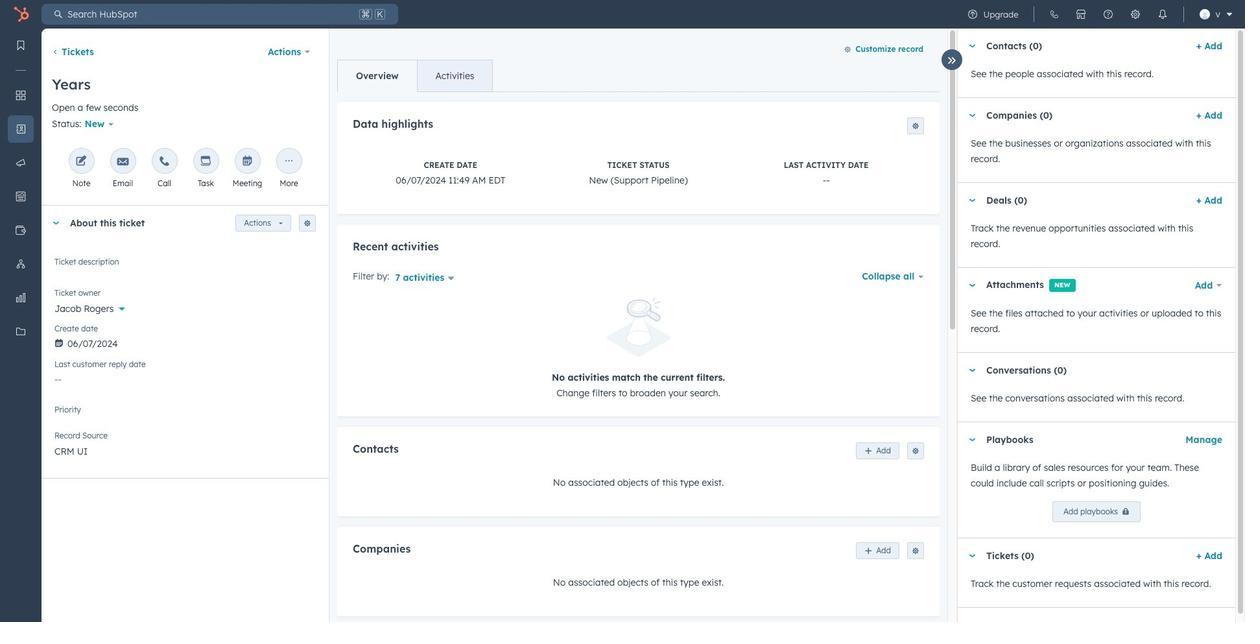 Task type: locate. For each thing, give the bounding box(es) containing it.
manage card settings image
[[304, 220, 311, 228]]

marketplaces image
[[1076, 9, 1087, 19]]

help image
[[1104, 9, 1114, 19]]

0 vertical spatial caret image
[[968, 114, 976, 117]]

create an email image
[[117, 156, 129, 168]]

navigation
[[337, 60, 493, 92]]

caret image
[[968, 44, 976, 48], [968, 199, 976, 202], [52, 222, 60, 225], [968, 284, 976, 287], [968, 369, 976, 372], [968, 554, 976, 558]]

alert
[[353, 297, 924, 401]]

caret image
[[968, 114, 976, 117], [968, 438, 976, 441]]

settings image
[[1131, 9, 1141, 19]]

create a task image
[[200, 156, 212, 168]]

make a phone call image
[[159, 156, 170, 168]]

1 caret image from the top
[[968, 114, 976, 117]]

more activities, menu pop up image
[[283, 156, 295, 168]]

jacob rogers image
[[1200, 9, 1211, 19]]

menu
[[960, 0, 1238, 29], [0, 29, 42, 590]]

notifications image
[[1158, 9, 1168, 19]]

-- text field
[[54, 367, 316, 388]]

1 vertical spatial caret image
[[968, 438, 976, 441]]

None text field
[[54, 255, 316, 281]]



Task type: describe. For each thing, give the bounding box(es) containing it.
MM/DD/YYYY text field
[[54, 332, 316, 352]]

Search HubSpot search field
[[62, 4, 357, 25]]

create a note image
[[76, 156, 87, 168]]

bookmarks primary navigation item image
[[16, 40, 26, 51]]

2 caret image from the top
[[968, 438, 976, 441]]

0 horizontal spatial menu
[[0, 29, 42, 590]]

schedule a meeting image
[[242, 156, 253, 168]]

1 horizontal spatial menu
[[960, 0, 1238, 29]]



Task type: vqa. For each thing, say whether or not it's contained in the screenshot.
help image
yes



